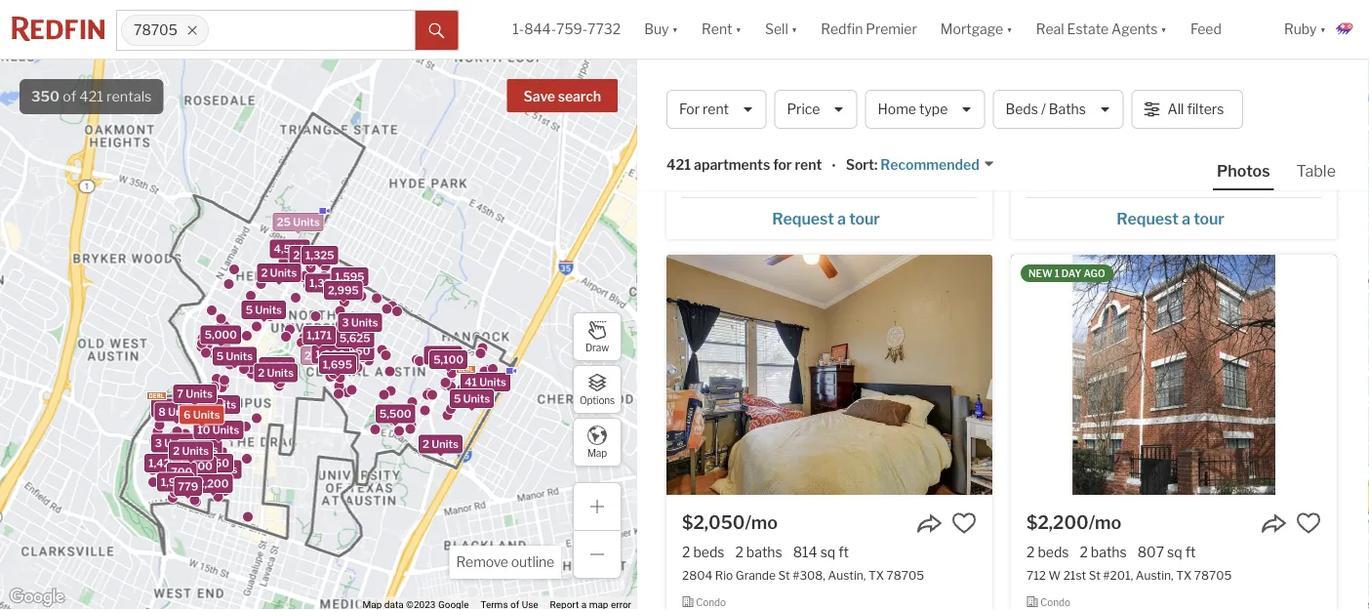 Task type: locate. For each thing, give the bounding box(es) containing it.
photo of 407 w 38th st, austin, tx 78705 image
[[1012, 0, 1338, 74]]

2 favorite button checkbox from the top
[[952, 510, 977, 536]]

condo for $2,200 /mo
[[1041, 597, 1071, 608]]

tour down photos
[[1194, 209, 1225, 228]]

for left type
[[870, 79, 900, 105]]

2 baths for $1,595
[[736, 123, 783, 140]]

814
[[793, 544, 818, 560]]

421 inside 421 apartments for rent •
[[667, 157, 691, 173]]

beds for $2,050
[[694, 544, 725, 560]]

4,500
[[274, 242, 306, 255]]

1 a from the left
[[838, 209, 846, 228]]

2 horizontal spatial 5
[[454, 393, 461, 405]]

0 vertical spatial 5 units
[[246, 304, 282, 316]]

0 vertical spatial rent
[[702, 21, 733, 37]]

buy ▾ button
[[633, 0, 690, 59]]

2 a from the left
[[1182, 209, 1191, 228]]

None search field
[[209, 11, 415, 50]]

1 vertical spatial favorite button checkbox
[[952, 510, 977, 536]]

2 beds for $2,050
[[682, 544, 725, 560]]

/mo for $2,200
[[1089, 511, 1122, 533]]

2 horizontal spatial 1
[[1071, 123, 1078, 140]]

for right speedway
[[773, 157, 792, 173]]

sq right 807
[[1168, 544, 1183, 560]]

3 units up 5,625
[[342, 317, 378, 329]]

redfin
[[821, 21, 863, 37]]

a for second the request a tour button from right
[[838, 209, 846, 228]]

st for $2,200 /mo
[[1089, 569, 1101, 583]]

request a tour for second the request a tour button from right
[[773, 209, 880, 228]]

0 horizontal spatial favorite button image
[[952, 90, 977, 115]]

2 vertical spatial 5
[[454, 393, 461, 405]]

beds
[[694, 123, 725, 140], [694, 544, 725, 560], [1038, 544, 1070, 560]]

/mo for $1,325
[[1086, 91, 1118, 112]]

agents
[[1112, 21, 1158, 37]]

request a tour for first the request a tour button from the right
[[1117, 209, 1225, 228]]

1 horizontal spatial a
[[1182, 209, 1191, 228]]

1,695
[[325, 355, 355, 368], [324, 357, 353, 369], [323, 358, 353, 371]]

1 horizontal spatial favorite button image
[[1297, 510, 1322, 536]]

tx down 807 sq ft at the bottom right
[[1177, 569, 1192, 583]]

sq for $1,595 /mo
[[824, 123, 839, 140]]

austin,
[[807, 148, 845, 162], [828, 569, 866, 583], [1136, 569, 1174, 583]]

0 horizontal spatial 421
[[79, 88, 103, 105]]

rent ▾ button
[[690, 0, 754, 59]]

0 horizontal spatial rent
[[702, 21, 733, 37]]

#101,
[[776, 148, 804, 162]]

st left #308,
[[779, 569, 790, 583]]

mortgage ▾ button
[[929, 0, 1025, 59]]

ruby ▾
[[1285, 21, 1327, 37]]

▾ for buy ▾
[[672, 21, 679, 37]]

1 horizontal spatial tx
[[869, 569, 885, 583]]

tx right #308,
[[869, 569, 885, 583]]

1 vertical spatial favorite button image
[[1297, 510, 1322, 536]]

request
[[773, 209, 835, 228], [1117, 209, 1179, 228]]

1,595
[[335, 271, 365, 283]]

sell ▾ button
[[765, 0, 798, 59]]

apartments
[[694, 157, 771, 173]]

favorite button checkbox left $2,200
[[952, 510, 977, 536]]

1 horizontal spatial tour
[[1194, 209, 1225, 228]]

5 ▾ from the left
[[1161, 21, 1168, 37]]

rent left '•'
[[795, 157, 822, 173]]

mortgage ▾
[[941, 21, 1013, 37]]

favorite button checkbox for $1,595 /mo
[[952, 90, 977, 115]]

2 beds up 2804
[[682, 544, 725, 560]]

beds up 2804
[[694, 544, 725, 560]]

1,800
[[316, 348, 346, 361]]

favorite button image for $2,200 /mo
[[1297, 510, 1322, 536]]

5 units up 1,150 on the left bottom of the page
[[246, 304, 282, 316]]

st right 21st
[[1089, 569, 1101, 583]]

ft for $1,595 /mo
[[842, 123, 853, 140]]

3 up 2,300
[[182, 443, 189, 456]]

favorite button checkbox right type
[[952, 90, 977, 115]]

2 st from the left
[[1089, 569, 1101, 583]]

sort
[[846, 157, 875, 173]]

sq right 814
[[821, 544, 836, 560]]

new
[[1029, 267, 1053, 279]]

sq right 580
[[1151, 123, 1166, 140]]

tx for $2,200 /mo
[[1177, 569, 1192, 583]]

2 horizontal spatial tx
[[1177, 569, 1192, 583]]

1,350
[[310, 277, 339, 289]]

recommended
[[881, 157, 980, 173]]

map
[[588, 447, 607, 459]]

/mo left price
[[742, 91, 775, 112]]

tour
[[850, 209, 880, 228], [1194, 209, 1225, 228]]

0 vertical spatial favorite button image
[[952, 90, 977, 115]]

redfin premier button
[[810, 0, 929, 59]]

1 ▾ from the left
[[672, 21, 679, 37]]

request a tour down '•'
[[773, 209, 880, 228]]

1 horizontal spatial request a tour button
[[1027, 202, 1322, 231]]

421 left apartments
[[667, 157, 691, 173]]

0 horizontal spatial request
[[773, 209, 835, 228]]

580 sq ft
[[1120, 123, 1179, 140]]

for inside 421 apartments for rent •
[[773, 157, 792, 173]]

6 ▾ from the left
[[1321, 21, 1327, 37]]

759-
[[557, 21, 588, 37]]

1 horizontal spatial rent
[[795, 157, 822, 173]]

2 baths up #201,
[[1080, 544, 1127, 560]]

0 horizontal spatial tour
[[850, 209, 880, 228]]

austin, down '814 sq ft' on the bottom right of the page
[[828, 569, 866, 583]]

condo down rio
[[696, 597, 726, 608]]

rent right for
[[703, 101, 729, 118]]

970
[[155, 402, 177, 414]]

2 tour from the left
[[1194, 209, 1225, 228]]

condo down w
[[1041, 597, 1071, 608]]

request down '•'
[[773, 209, 835, 228]]

1 horizontal spatial rent
[[904, 79, 954, 105]]

5 units down 5,000
[[217, 350, 253, 363]]

6
[[184, 408, 191, 421]]

mortgage
[[941, 21, 1004, 37]]

request a tour button down '•'
[[682, 202, 977, 231]]

1 left the day
[[1055, 267, 1060, 279]]

1 left the bath
[[1071, 123, 1078, 140]]

0 horizontal spatial request a tour button
[[682, 202, 977, 231]]

request down 580 sq ft
[[1117, 209, 1179, 228]]

request a tour button
[[682, 202, 977, 231], [1027, 202, 1322, 231]]

1 vertical spatial 421
[[667, 157, 691, 173]]

premier
[[866, 21, 918, 37]]

request a tour button down photos
[[1027, 202, 1322, 231]]

0 horizontal spatial for
[[773, 157, 792, 173]]

favorite button checkbox for $2,050 /mo
[[952, 510, 977, 536]]

1,165
[[190, 468, 218, 480]]

rent
[[703, 101, 729, 118], [795, 157, 822, 173]]

1 vertical spatial 5 units
[[217, 350, 253, 363]]

78705
[[134, 22, 178, 38], [667, 79, 737, 105], [865, 148, 903, 162], [887, 569, 925, 583], [1195, 569, 1232, 583]]

ruby
[[1285, 21, 1318, 37]]

rent right 'buy ▾'
[[702, 21, 733, 37]]

baths up grande
[[747, 544, 783, 560]]

0 horizontal spatial st
[[779, 569, 790, 583]]

▾ right agents
[[1161, 21, 1168, 37]]

2 baths
[[736, 123, 783, 140], [736, 544, 783, 560], [1080, 544, 1127, 560]]

baths up speedway
[[747, 123, 783, 140]]

1-
[[513, 21, 524, 37]]

sq right 900
[[824, 123, 839, 140]]

1 left the bed
[[1027, 123, 1033, 140]]

▾
[[672, 21, 679, 37], [736, 21, 742, 37], [792, 21, 798, 37], [1007, 21, 1013, 37], [1161, 21, 1168, 37], [1321, 21, 1327, 37]]

favorite button checkbox
[[952, 90, 977, 115], [952, 510, 977, 536]]

map region
[[0, 0, 849, 610]]

photo of 3506 speedway #101, austin, tx 78705 image
[[667, 0, 993, 74]]

a for first the request a tour button from the right
[[1182, 209, 1191, 228]]

for
[[870, 79, 900, 105], [773, 157, 792, 173]]

▾ right "ruby"
[[1321, 21, 1327, 37]]

/mo up grande
[[745, 511, 778, 533]]

units
[[293, 216, 320, 228], [302, 249, 329, 261], [270, 267, 297, 279], [255, 304, 282, 316], [351, 317, 378, 329], [314, 350, 340, 362], [226, 350, 253, 363], [267, 367, 294, 380], [480, 376, 507, 388], [186, 388, 213, 400], [463, 393, 490, 405], [209, 398, 236, 411], [192, 402, 219, 415], [168, 406, 195, 418], [193, 408, 220, 421], [213, 424, 239, 436], [164, 437, 191, 450], [432, 438, 459, 450], [191, 443, 218, 456], [182, 445, 209, 457], [211, 464, 238, 476]]

ft right 807
[[1186, 544, 1196, 560]]

grande
[[736, 569, 776, 583]]

buy
[[645, 21, 669, 37]]

tx right '•'
[[847, 148, 863, 162]]

1 request from the left
[[773, 209, 835, 228]]

options
[[580, 395, 615, 406]]

beds up w
[[1038, 544, 1070, 560]]

421
[[79, 88, 103, 105], [667, 157, 691, 173]]

favorite button image
[[952, 90, 977, 115], [1297, 510, 1322, 536]]

baths up #201,
[[1091, 544, 1127, 560]]

1 favorite button checkbox from the top
[[952, 90, 977, 115]]

ft
[[842, 123, 853, 140], [1169, 123, 1179, 140], [839, 544, 849, 560], [1186, 544, 1196, 560]]

421 right of
[[79, 88, 103, 105]]

1 request a tour button from the left
[[682, 202, 977, 231]]

1 horizontal spatial 1
[[1055, 267, 1060, 279]]

0 vertical spatial 5
[[246, 304, 253, 316]]

sort :
[[846, 157, 878, 173]]

$2,200
[[1027, 511, 1089, 533]]

beds / baths button
[[993, 90, 1124, 129]]

remove 78705 image
[[186, 24, 198, 36]]

1 vertical spatial rent
[[795, 157, 822, 173]]

2 vertical spatial 5 units
[[454, 393, 490, 405]]

apartments
[[742, 79, 866, 105]]

search
[[558, 88, 601, 105]]

user photo image
[[1335, 18, 1358, 41]]

900 sq ft
[[793, 123, 853, 140]]

/mo up #201,
[[1089, 511, 1122, 533]]

1 horizontal spatial 5
[[246, 304, 253, 316]]

3 units
[[342, 317, 378, 329], [200, 398, 236, 411], [155, 437, 191, 450], [182, 443, 218, 456]]

ft up sort
[[842, 123, 853, 140]]

all filters
[[1168, 101, 1225, 118]]

▾ right mortgage
[[1007, 21, 1013, 37]]

submit search image
[[429, 23, 445, 39]]

2 beds
[[682, 123, 725, 140], [682, 544, 725, 560], [1027, 544, 1070, 560]]

▾ for rent ▾
[[736, 21, 742, 37]]

2 beds for $1,595
[[682, 123, 725, 140]]

2 beds up w
[[1027, 544, 1070, 560]]

beds for $2,200
[[1038, 544, 1070, 560]]

ft for $2,200 /mo
[[1186, 544, 1196, 560]]

:
[[875, 157, 878, 173]]

807
[[1138, 544, 1165, 560]]

rent inside button
[[703, 101, 729, 118]]

0 horizontal spatial rent
[[703, 101, 729, 118]]

1 horizontal spatial for
[[870, 79, 900, 105]]

beds down for rent
[[694, 123, 725, 140]]

baths for $2,200 /mo
[[1091, 544, 1127, 560]]

ft down all
[[1169, 123, 1179, 140]]

favorite button checkbox
[[1297, 510, 1322, 536]]

2 request a tour button from the left
[[1027, 202, 1322, 231]]

2 request from the left
[[1117, 209, 1179, 228]]

beds
[[1006, 101, 1039, 118]]

1 vertical spatial 5
[[217, 350, 224, 363]]

▾ right buy
[[672, 21, 679, 37]]

ago
[[1084, 267, 1106, 279]]

5 units down 41
[[454, 393, 490, 405]]

1 horizontal spatial request
[[1117, 209, 1179, 228]]

1 request a tour from the left
[[773, 209, 880, 228]]

0 vertical spatial for
[[870, 79, 900, 105]]

photos
[[1218, 161, 1271, 180]]

tx for $2,050 /mo
[[869, 569, 885, 583]]

3 right the 6
[[200, 398, 207, 411]]

st for $2,050 /mo
[[779, 569, 790, 583]]

2 request a tour from the left
[[1117, 209, 1225, 228]]

sq for $2,200 /mo
[[1168, 544, 1183, 560]]

bath
[[1081, 123, 1110, 140]]

/mo
[[742, 91, 775, 112], [1086, 91, 1118, 112], [745, 511, 778, 533], [1089, 511, 1122, 533]]

1 tour from the left
[[850, 209, 880, 228]]

350 of 421 rentals
[[31, 88, 152, 105]]

0 horizontal spatial 1
[[1027, 123, 1033, 140]]

2 baths up speedway
[[736, 123, 783, 140]]

0 vertical spatial rent
[[703, 101, 729, 118]]

350
[[31, 88, 60, 105]]

1 horizontal spatial 421
[[667, 157, 691, 173]]

0 horizontal spatial a
[[838, 209, 846, 228]]

1,171
[[307, 329, 332, 342]]

1 horizontal spatial st
[[1089, 569, 1101, 583]]

0 vertical spatial favorite button checkbox
[[952, 90, 977, 115]]

▾ for ruby ▾
[[1321, 21, 1327, 37]]

2 baths for $2,200
[[1080, 544, 1127, 560]]

3
[[342, 317, 349, 329], [200, 398, 207, 411], [155, 437, 162, 450], [182, 443, 189, 456]]

/mo up the bath
[[1086, 91, 1118, 112]]

0 horizontal spatial request a tour
[[773, 209, 880, 228]]

w
[[1049, 569, 1061, 583]]

outline
[[511, 554, 555, 571]]

2 ▾ from the left
[[736, 21, 742, 37]]

779
[[178, 480, 198, 493]]

bed
[[1036, 123, 1061, 140]]

tour down the sort :
[[850, 209, 880, 228]]

request a tour down photos
[[1117, 209, 1225, 228]]

3 units up 2,300
[[182, 443, 218, 456]]

tx
[[847, 148, 863, 162], [869, 569, 885, 583], [1177, 569, 1192, 583]]

austin, down 807
[[1136, 569, 1174, 583]]

1 vertical spatial for
[[773, 157, 792, 173]]

baths for $2,050 /mo
[[747, 544, 783, 560]]

condo
[[1041, 176, 1071, 188], [696, 597, 726, 608], [1041, 597, 1071, 608]]

2 baths up grande
[[736, 544, 783, 560]]

1 horizontal spatial request a tour
[[1117, 209, 1225, 228]]

/mo for $1,595
[[742, 91, 775, 112]]

rent down premier at top
[[904, 79, 954, 105]]

4 ▾ from the left
[[1007, 21, 1013, 37]]

map button
[[573, 418, 622, 467]]

1 st from the left
[[779, 569, 790, 583]]

▾ left sell
[[736, 21, 742, 37]]

ft right 814
[[839, 544, 849, 560]]

save
[[524, 88, 555, 105]]

baths
[[747, 123, 783, 140], [747, 544, 783, 560], [1091, 544, 1127, 560]]

3 ▾ from the left
[[792, 21, 798, 37]]

2 beds down for rent
[[682, 123, 725, 140]]

▾ right sell
[[792, 21, 798, 37]]

mortgage ▾ button
[[941, 0, 1013, 59]]



Task type: describe. For each thing, give the bounding box(es) containing it.
1-844-759-7732 link
[[513, 21, 621, 37]]

1,325
[[306, 249, 334, 261]]

rent inside dropdown button
[[702, 21, 733, 37]]

for for apartments
[[870, 79, 900, 105]]

2,300
[[181, 460, 213, 473]]

beds for $1,595
[[694, 123, 725, 140]]

•
[[832, 158, 836, 174]]

3 up 5,625
[[342, 317, 349, 329]]

1 bath
[[1071, 123, 1110, 140]]

austin, for $2,200 /mo
[[1136, 569, 1174, 583]]

favorite button image
[[952, 510, 977, 536]]

request for first the request a tour button from the right
[[1117, 209, 1179, 228]]

41
[[465, 376, 477, 388]]

1 bed
[[1027, 123, 1061, 140]]

$2,200 /mo
[[1027, 511, 1122, 533]]

712
[[1027, 569, 1047, 583]]

tour for second the request a tour button from right
[[850, 209, 880, 228]]

tour for first the request a tour button from the right
[[1194, 209, 1225, 228]]

8 units
[[159, 406, 195, 418]]

rio
[[715, 569, 733, 583]]

1,150
[[263, 360, 291, 373]]

baths for $1,595 /mo
[[747, 123, 783, 140]]

new 1 day ago
[[1029, 267, 1106, 279]]

5,625
[[340, 332, 371, 345]]

/
[[1042, 101, 1046, 118]]

photos button
[[1214, 160, 1293, 190]]

2 beds for $2,200
[[1027, 544, 1070, 560]]

recommended button
[[878, 156, 996, 174]]

8
[[159, 406, 166, 418]]

1 for 1 bed
[[1027, 123, 1033, 140]]

807 sq ft
[[1138, 544, 1196, 560]]

save search button
[[507, 79, 618, 112]]

real estate agents ▾ button
[[1025, 0, 1179, 59]]

home type button
[[866, 90, 986, 129]]

0 horizontal spatial 5
[[217, 350, 224, 363]]

1 for 1 bath
[[1071, 123, 1078, 140]]

table
[[1297, 161, 1337, 180]]

rent ▾
[[702, 21, 742, 37]]

austin, for $2,050 /mo
[[828, 569, 866, 583]]

0 vertical spatial 421
[[79, 88, 103, 105]]

buy ▾ button
[[645, 0, 679, 59]]

table button
[[1293, 160, 1341, 188]]

of
[[63, 88, 76, 105]]

photo of 2804 rio grande st #308, austin, tx 78705 image
[[667, 255, 993, 495]]

request for second the request a tour button from right
[[773, 209, 835, 228]]

type
[[920, 101, 948, 118]]

rent inside 421 apartments for rent •
[[795, 157, 822, 173]]

2,500
[[319, 335, 350, 347]]

for rent
[[680, 101, 729, 118]]

25 units
[[277, 216, 320, 228]]

2,995
[[328, 284, 359, 297]]

sq for $2,050 /mo
[[821, 544, 836, 560]]

condo down the bed
[[1041, 176, 1071, 188]]

1-844-759-7732
[[513, 21, 621, 37]]

5,000
[[205, 329, 237, 341]]

5,500
[[380, 408, 412, 420]]

photo of 712 w 21st st #201, austin, tx 78705 image
[[1012, 255, 1338, 495]]

estate
[[1068, 21, 1109, 37]]

favorite button image for $1,595 /mo
[[952, 90, 977, 115]]

feed button
[[1179, 0, 1273, 59]]

sell
[[765, 21, 789, 37]]

beds / baths
[[1006, 101, 1087, 118]]

10
[[197, 424, 210, 436]]

2,200
[[198, 478, 229, 490]]

rentals
[[106, 88, 152, 105]]

real estate agents ▾ link
[[1037, 0, 1168, 59]]

/mo for $2,050
[[745, 511, 778, 533]]

feed
[[1191, 21, 1222, 37]]

real estate agents ▾
[[1037, 21, 1168, 37]]

▾ for mortgage ▾
[[1007, 21, 1013, 37]]

real
[[1037, 21, 1065, 37]]

3506 speedway #101, austin, tx 78705
[[682, 148, 903, 162]]

1,425
[[149, 457, 178, 469]]

3 units up "10 units"
[[200, 398, 236, 411]]

speedway
[[716, 148, 773, 162]]

3,200
[[166, 470, 197, 483]]

3 up 1,425
[[155, 437, 162, 450]]

10 units
[[197, 424, 239, 436]]

all filters button
[[1132, 90, 1244, 129]]

condo for $2,050 /mo
[[696, 597, 726, 608]]

redfin premier
[[821, 21, 918, 37]]

rent ▾ button
[[702, 0, 742, 59]]

#308,
[[793, 569, 826, 583]]

google image
[[5, 585, 69, 610]]

remove outline
[[456, 554, 555, 571]]

1,975
[[161, 476, 190, 489]]

#201,
[[1104, 569, 1134, 583]]

2 baths for $2,050
[[736, 544, 783, 560]]

$2,050
[[682, 511, 745, 533]]

for
[[680, 101, 700, 118]]

712 w 21st st #201, austin, tx 78705
[[1027, 569, 1232, 583]]

remove outline button
[[450, 546, 561, 579]]

3 units up 1,425
[[155, 437, 191, 450]]

draw button
[[573, 312, 622, 361]]

7 units
[[177, 388, 213, 400]]

for for apartments
[[773, 157, 792, 173]]

7732
[[588, 21, 621, 37]]

0 horizontal spatial tx
[[847, 148, 863, 162]]

814 sq ft
[[793, 544, 849, 560]]

▾ for sell ▾
[[792, 21, 798, 37]]

844-
[[524, 21, 557, 37]]

baths
[[1049, 101, 1087, 118]]

700
[[171, 466, 193, 478]]

ft for $2,050 /mo
[[839, 544, 849, 560]]

1,650
[[341, 345, 370, 357]]

1,450
[[193, 451, 223, 463]]

home type
[[878, 101, 948, 118]]

sell ▾ button
[[754, 0, 810, 59]]

2804
[[682, 569, 713, 583]]

home
[[878, 101, 917, 118]]

austin, down 900 sq ft
[[807, 148, 845, 162]]

draw
[[586, 342, 609, 354]]

1 vertical spatial rent
[[904, 79, 954, 105]]

$1,595
[[682, 91, 742, 112]]



Task type: vqa. For each thing, say whether or not it's contained in the screenshot.
Request a tour button
yes



